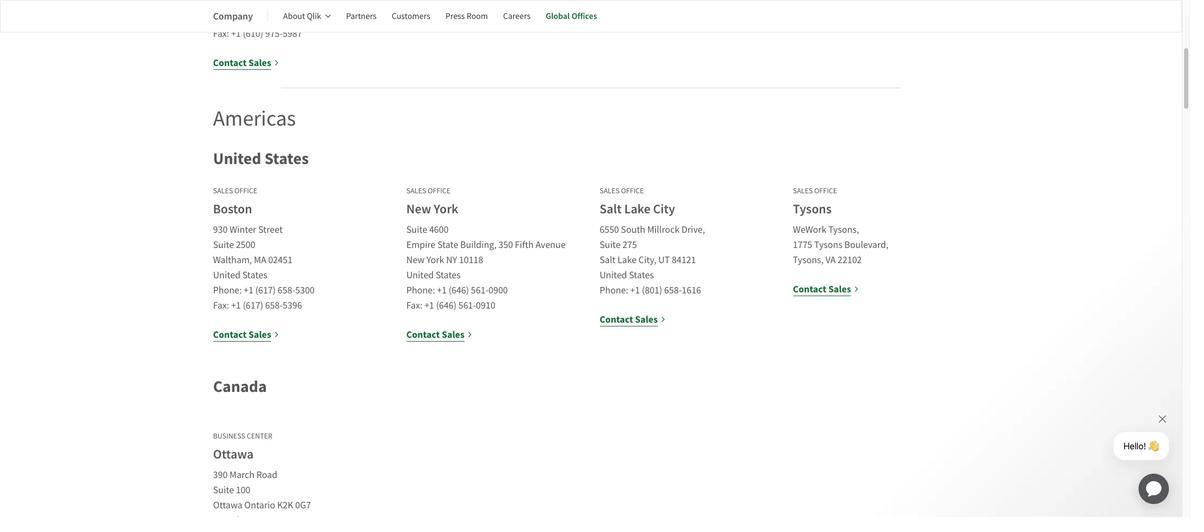 Task type: vqa. For each thing, say whether or not it's contained in the screenshot.
Broad
no



Task type: locate. For each thing, give the bounding box(es) containing it.
city
[[653, 200, 675, 218]]

930 winter street suite 2500 waltham, ma 02451 united states phone: +1 (617) 658-5300 fax: +1 (617) 658-5396
[[213, 224, 315, 312]]

561- down "10118"
[[459, 300, 476, 312]]

1775
[[793, 239, 813, 251]]

1 vertical spatial york
[[427, 254, 444, 267]]

0 vertical spatial tysons
[[793, 200, 832, 218]]

suite inside 930 winter street suite 2500 waltham, ma 02451 united states phone: +1 (617) 658-5300 fax: +1 (617) 658-5396
[[213, 239, 234, 251]]

wework tysons, 1775 tysons boulevard, tysons, va 22102
[[793, 224, 889, 267]]

0 vertical spatial new
[[407, 200, 431, 218]]

100
[[236, 484, 251, 497]]

5300
[[295, 284, 315, 297]]

tysons, up boulevard,
[[829, 224, 860, 236]]

(888)
[[255, 12, 276, 25]]

contact
[[213, 56, 247, 69], [793, 283, 827, 296], [600, 313, 634, 326], [213, 328, 247, 341], [407, 328, 440, 341]]

office inside sales office boston
[[235, 186, 257, 196]]

4 office from the left
[[815, 186, 838, 196]]

united
[[213, 148, 261, 170], [213, 269, 241, 282], [407, 269, 434, 282], [600, 269, 627, 282]]

office inside sales office new york
[[428, 186, 451, 196]]

contact sales link
[[213, 55, 279, 70], [793, 282, 860, 297], [600, 312, 666, 327], [213, 327, 279, 342], [407, 327, 473, 342]]

united inside suite 4600 empire state building, 350 fifth avenue new york ny 10118 united states phone: +1 (646) 561-0900 fax: +1 (646) 561-0910
[[407, 269, 434, 282]]

658- inside 6550 south millrock drive, suite 275 salt lake city, ut 84121 united states phone: +1 (801) 658-1616
[[665, 284, 682, 297]]

658- down 02451
[[265, 300, 283, 312]]

1 vertical spatial (617)
[[243, 300, 263, 312]]

1 horizontal spatial tysons,
[[829, 224, 860, 236]]

1 vertical spatial 561-
[[459, 300, 476, 312]]

sales inside sales office new york
[[407, 186, 426, 196]]

phone: inside suite 4600 empire state building, 350 fifth avenue new york ny 10118 united states phone: +1 (646) 561-0900 fax: +1 (646) 561-0910
[[407, 284, 435, 297]]

lake
[[625, 200, 651, 218], [618, 254, 637, 267]]

united down 275
[[600, 269, 627, 282]]

contact sales
[[213, 56, 271, 69], [793, 283, 852, 296], [600, 313, 658, 326], [213, 328, 271, 341], [407, 328, 465, 341]]

sales office salt lake city
[[600, 186, 675, 218]]

states inside 930 winter street suite 2500 waltham, ma 02451 united states phone: +1 (617) 658-5300 fax: +1 (617) 658-5396
[[243, 269, 267, 282]]

office inside sales office salt lake city
[[621, 186, 644, 196]]

states down city,
[[629, 269, 654, 282]]

united up sales office boston
[[213, 148, 261, 170]]

contact sales link for tysons
[[793, 282, 860, 297]]

1 vertical spatial tysons,
[[793, 254, 824, 267]]

lake up south
[[625, 200, 651, 218]]

+1 inside 6550 south millrock drive, suite 275 salt lake city, ut 84121 united states phone: +1 (801) 658-1616
[[631, 284, 640, 297]]

office up 4600
[[428, 186, 451, 196]]

1 vertical spatial salt
[[600, 254, 616, 267]]

suite inside suite 4600 empire state building, 350 fifth avenue new york ny 10118 united states phone: +1 (646) 561-0900 fax: +1 (646) 561-0910
[[407, 224, 427, 236]]

contact sales link for new york
[[407, 327, 473, 342]]

states down "ma"
[[243, 269, 267, 282]]

application
[[1126, 461, 1183, 517]]

united down 'empire'
[[407, 269, 434, 282]]

york left ny at the left of the page
[[427, 254, 444, 267]]

suite down 6550
[[600, 239, 621, 251]]

office
[[235, 186, 257, 196], [428, 186, 451, 196], [621, 186, 644, 196], [815, 186, 838, 196]]

new up 4600
[[407, 200, 431, 218]]

22102
[[838, 254, 862, 267]]

press
[[446, 11, 465, 22]]

ottawa down 100
[[213, 500, 243, 512]]

1 salt from the top
[[600, 200, 622, 218]]

phone: inside 6550 south millrock drive, suite 275 salt lake city, ut 84121 united states phone: +1 (801) 658-1616
[[600, 284, 629, 297]]

1 vertical spatial ottawa
[[213, 500, 243, 512]]

tysons inside sales office tysons
[[793, 200, 832, 218]]

office up south
[[621, 186, 644, 196]]

ottawa down business
[[213, 446, 254, 463]]

1 vertical spatial new
[[407, 254, 425, 267]]

(801)
[[642, 284, 663, 297]]

phone: left (888)
[[213, 12, 242, 25]]

york inside suite 4600 empire state building, 350 fifth avenue new york ny 10118 united states phone: +1 (646) 561-0900 fax: +1 (646) 561-0910
[[427, 254, 444, 267]]

ottawa inside business center ottawa
[[213, 446, 254, 463]]

states down ny at the left of the page
[[436, 269, 461, 282]]

states
[[265, 148, 309, 170], [243, 269, 267, 282], [436, 269, 461, 282], [629, 269, 654, 282]]

350
[[499, 239, 513, 251]]

fax:
[[213, 28, 229, 40], [213, 300, 229, 312], [407, 300, 423, 312]]

tysons up "wework"
[[793, 200, 832, 218]]

room
[[467, 11, 488, 22]]

0 vertical spatial lake
[[625, 200, 651, 218]]

phone:
[[213, 12, 242, 25], [213, 284, 242, 297], [407, 284, 435, 297], [600, 284, 629, 297]]

(646) down ny at the left of the page
[[449, 284, 469, 297]]

city,
[[639, 254, 657, 267]]

1 vertical spatial tysons
[[815, 239, 843, 251]]

suite inside 6550 south millrock drive, suite 275 salt lake city, ut 84121 united states phone: +1 (801) 658-1616
[[600, 239, 621, 251]]

tysons, down 1775
[[793, 254, 824, 267]]

tysons up va
[[815, 239, 843, 251]]

salt up 6550
[[600, 200, 622, 218]]

company
[[213, 9, 253, 22]]

phone: down 'empire'
[[407, 284, 435, 297]]

(646)
[[449, 284, 469, 297], [436, 300, 457, 312]]

empire
[[407, 239, 436, 251]]

suite down 390
[[213, 484, 234, 497]]

1 office from the left
[[235, 186, 257, 196]]

658-
[[278, 284, 295, 297], [665, 284, 682, 297], [265, 300, 283, 312]]

lake inside 6550 south millrock drive, suite 275 salt lake city, ut 84121 united states phone: +1 (801) 658-1616
[[618, 254, 637, 267]]

office inside sales office tysons
[[815, 186, 838, 196]]

+1
[[244, 12, 254, 25], [231, 28, 241, 40], [244, 284, 254, 297], [437, 284, 447, 297], [631, 284, 640, 297], [231, 300, 241, 312], [425, 300, 434, 312]]

states down americas
[[265, 148, 309, 170]]

center
[[247, 431, 273, 441]]

0 vertical spatial york
[[434, 200, 459, 218]]

boulevard,
[[845, 239, 889, 251]]

ma
[[254, 254, 266, 267]]

658- right (801)
[[665, 284, 682, 297]]

york
[[434, 200, 459, 218], [427, 254, 444, 267]]

office for new
[[428, 186, 451, 196]]

about qlik link
[[283, 3, 331, 29]]

wework
[[793, 224, 827, 236]]

street
[[258, 224, 283, 236]]

2 new from the top
[[407, 254, 425, 267]]

new down 'empire'
[[407, 254, 425, 267]]

salt down 6550
[[600, 254, 616, 267]]

tysons
[[793, 200, 832, 218], [815, 239, 843, 251]]

york up 4600
[[434, 200, 459, 218]]

phone: down waltham,
[[213, 284, 242, 297]]

2 office from the left
[[428, 186, 451, 196]]

(646) left 0910
[[436, 300, 457, 312]]

3 office from the left
[[621, 186, 644, 196]]

canada
[[213, 376, 267, 398]]

561- up 0910
[[471, 284, 489, 297]]

1 new from the top
[[407, 200, 431, 218]]

office up "wework"
[[815, 186, 838, 196]]

winter
[[230, 224, 256, 236]]

0 horizontal spatial tysons,
[[793, 254, 824, 267]]

k2k
[[277, 500, 293, 512]]

0 vertical spatial salt
[[600, 200, 622, 218]]

1 vertical spatial lake
[[618, 254, 637, 267]]

global offices
[[546, 10, 597, 22]]

phone: left (801)
[[600, 284, 629, 297]]

united states
[[213, 148, 309, 170]]

partners link
[[346, 3, 377, 29]]

millrock
[[648, 224, 680, 236]]

partners
[[346, 11, 377, 22]]

avenue
[[536, 239, 566, 251]]

phone: inside 930 winter street suite 2500 waltham, ma 02451 united states phone: +1 (617) 658-5300 fax: +1 (617) 658-5396
[[213, 284, 242, 297]]

0 vertical spatial ottawa
[[213, 446, 254, 463]]

salt
[[600, 200, 622, 218], [600, 254, 616, 267]]

(617) left 5396 at the left of page
[[243, 300, 263, 312]]

qlik
[[307, 11, 321, 22]]

salt inside sales office salt lake city
[[600, 200, 622, 218]]

lake down 275
[[618, 254, 637, 267]]

561-
[[471, 284, 489, 297], [459, 300, 476, 312]]

united down waltham,
[[213, 269, 241, 282]]

sales
[[249, 56, 271, 69], [213, 186, 233, 196], [407, 186, 426, 196], [600, 186, 620, 196], [793, 186, 813, 196], [829, 283, 852, 296], [635, 313, 658, 326], [249, 328, 271, 341], [442, 328, 465, 341]]

drive,
[[682, 224, 705, 236]]

(617)
[[255, 284, 276, 297], [243, 300, 263, 312]]

business
[[213, 431, 245, 441]]

1616
[[682, 284, 702, 297]]

office up boston
[[235, 186, 257, 196]]

0 vertical spatial (617)
[[255, 284, 276, 297]]

(617) down "ma"
[[255, 284, 276, 297]]

2 ottawa from the top
[[213, 500, 243, 512]]

390
[[213, 469, 228, 482]]

suite up 'empire'
[[407, 224, 427, 236]]

new
[[407, 200, 431, 218], [407, 254, 425, 267]]

390 march road suite 100 ottawa ontario k2k 0g7
[[213, 469, 311, 512]]

united inside 930 winter street suite 2500 waltham, ma 02451 united states phone: +1 (617) 658-5300 fax: +1 (617) 658-5396
[[213, 269, 241, 282]]

suite
[[407, 224, 427, 236], [213, 239, 234, 251], [600, 239, 621, 251], [213, 484, 234, 497]]

1 ottawa from the top
[[213, 446, 254, 463]]

6550
[[600, 224, 619, 236]]

suite down 930
[[213, 239, 234, 251]]

2 salt from the top
[[600, 254, 616, 267]]

(610)
[[243, 28, 263, 40]]



Task type: describe. For each thing, give the bounding box(es) containing it.
about qlik
[[283, 11, 321, 22]]

sales office tysons
[[793, 186, 838, 218]]

10118
[[459, 254, 483, 267]]

0910
[[476, 300, 496, 312]]

contact sales for salt lake city
[[600, 313, 658, 326]]

press room
[[446, 11, 488, 22]]

fifth
[[515, 239, 534, 251]]

5987
[[283, 28, 302, 40]]

road
[[257, 469, 278, 482]]

0 vertical spatial tysons,
[[829, 224, 860, 236]]

business center ottawa
[[213, 431, 273, 463]]

york inside sales office new york
[[434, 200, 459, 218]]

contact for salt lake city
[[600, 313, 634, 326]]

americas
[[213, 105, 296, 132]]

building,
[[460, 239, 497, 251]]

0g7
[[295, 500, 311, 512]]

fax: inside suite 4600 empire state building, 350 fifth avenue new york ny 10118 united states phone: +1 (646) 561-0900 fax: +1 (646) 561-0910
[[407, 300, 423, 312]]

state
[[438, 239, 458, 251]]

ottawa inside 390 march road suite 100 ottawa ontario k2k 0g7
[[213, 500, 243, 512]]

office for salt
[[621, 186, 644, 196]]

0 vertical spatial 561-
[[471, 284, 489, 297]]

phone: inside phone: +1 (888) 828-9768 fax: +1 (610) 975-5987
[[213, 12, 242, 25]]

975-
[[265, 28, 283, 40]]

march
[[230, 469, 255, 482]]

suite 4600 empire state building, 350 fifth avenue new york ny 10118 united states phone: +1 (646) 561-0900 fax: +1 (646) 561-0910
[[407, 224, 566, 312]]

84121
[[672, 254, 696, 267]]

new inside sales office new york
[[407, 200, 431, 218]]

contact for new york
[[407, 328, 440, 341]]

9768
[[295, 12, 315, 25]]

office for tysons
[[815, 186, 838, 196]]

careers link
[[503, 3, 531, 29]]

930
[[213, 224, 228, 236]]

2500
[[236, 239, 255, 251]]

press room link
[[446, 3, 488, 29]]

4600
[[429, 224, 449, 236]]

sales inside sales office tysons
[[793, 186, 813, 196]]

ontario
[[245, 500, 275, 512]]

global
[[546, 10, 570, 22]]

new inside suite 4600 empire state building, 350 fifth avenue new york ny 10118 united states phone: +1 (646) 561-0900 fax: +1 (646) 561-0910
[[407, 254, 425, 267]]

contact sales link for boston
[[213, 327, 279, 342]]

company menu bar
[[213, 3, 613, 29]]

sales office new york
[[407, 186, 459, 218]]

careers
[[503, 11, 531, 22]]

states inside suite 4600 empire state building, 350 fifth avenue new york ny 10118 united states phone: +1 (646) 561-0900 fax: +1 (646) 561-0910
[[436, 269, 461, 282]]

1 vertical spatial (646)
[[436, 300, 457, 312]]

5396
[[283, 300, 302, 312]]

boston
[[213, 200, 252, 218]]

customers link
[[392, 3, 431, 29]]

02451
[[268, 254, 293, 267]]

contact sales for boston
[[213, 328, 271, 341]]

6550 south millrock drive, suite 275 salt lake city, ut 84121 united states phone: +1 (801) 658-1616
[[600, 224, 705, 297]]

states inside 6550 south millrock drive, suite 275 salt lake city, ut 84121 united states phone: +1 (801) 658-1616
[[629, 269, 654, 282]]

contact for boston
[[213, 328, 247, 341]]

phone: +1 (888) 828-9768 fax: +1 (610) 975-5987
[[213, 12, 315, 40]]

about
[[283, 11, 305, 22]]

lake inside sales office salt lake city
[[625, 200, 651, 218]]

tysons inside "wework tysons, 1775 tysons boulevard, tysons, va 22102"
[[815, 239, 843, 251]]

global offices link
[[546, 3, 597, 29]]

ny
[[446, 254, 457, 267]]

sales inside sales office boston
[[213, 186, 233, 196]]

0 vertical spatial (646)
[[449, 284, 469, 297]]

contact sales for tysons
[[793, 283, 852, 296]]

fax: inside 930 winter street suite 2500 waltham, ma 02451 united states phone: +1 (617) 658-5300 fax: +1 (617) 658-5396
[[213, 300, 229, 312]]

offices
[[572, 10, 597, 22]]

fax: inside phone: +1 (888) 828-9768 fax: +1 (610) 975-5987
[[213, 28, 229, 40]]

ut
[[659, 254, 670, 267]]

va
[[826, 254, 836, 267]]

sales inside sales office salt lake city
[[600, 186, 620, 196]]

0900
[[489, 284, 508, 297]]

contact for tysons
[[793, 283, 827, 296]]

suite inside 390 march road suite 100 ottawa ontario k2k 0g7
[[213, 484, 234, 497]]

sales office boston
[[213, 186, 257, 218]]

contact sales for new york
[[407, 328, 465, 341]]

waltham,
[[213, 254, 252, 267]]

office for boston
[[235, 186, 257, 196]]

contact sales link for salt lake city
[[600, 312, 666, 327]]

275
[[623, 239, 637, 251]]

customers
[[392, 11, 431, 22]]

828-
[[278, 12, 295, 25]]

salt inside 6550 south millrock drive, suite 275 salt lake city, ut 84121 united states phone: +1 (801) 658-1616
[[600, 254, 616, 267]]

south
[[621, 224, 646, 236]]

658- up 5396 at the left of page
[[278, 284, 295, 297]]

united inside 6550 south millrock drive, suite 275 salt lake city, ut 84121 united states phone: +1 (801) 658-1616
[[600, 269, 627, 282]]



